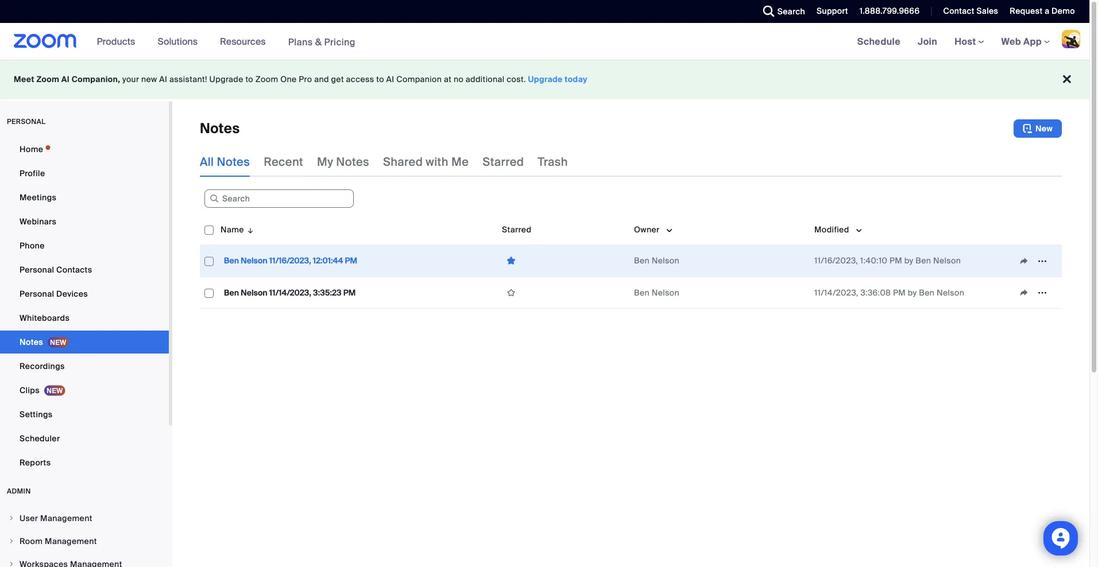 Task type: describe. For each thing, give the bounding box(es) containing it.
schedule
[[858, 35, 901, 47]]

ben nelson for 11/14/2023,
[[634, 288, 680, 298]]

1 upgrade from the left
[[209, 74, 243, 85]]

contact
[[944, 6, 975, 16]]

cost.
[[507, 74, 526, 85]]

whiteboards link
[[0, 307, 169, 330]]

settings link
[[0, 403, 169, 426]]

more options for ben nelson 11/14/2023, 3:35:23 pm image
[[1034, 288, 1052, 298]]

solutions button
[[158, 23, 203, 60]]

ben nelson for 11/16/2023,
[[634, 256, 680, 266]]

3 ai from the left
[[386, 74, 394, 85]]

clips
[[20, 385, 40, 396]]

join
[[918, 35, 938, 47]]

today
[[565, 74, 588, 85]]

plans & pricing
[[288, 36, 356, 48]]

meet
[[14, 74, 34, 85]]

pm right 3:36:08
[[894, 288, 906, 298]]

home
[[20, 144, 43, 155]]

name
[[221, 224, 244, 235]]

devices
[[56, 289, 88, 299]]

web app
[[1002, 35, 1042, 47]]

room
[[20, 536, 43, 547]]

pm inside 'ben nelson 11/14/2023, 3:35:23 pm' button
[[344, 288, 356, 298]]

starred inside application
[[502, 224, 532, 235]]

meetings navigation
[[849, 23, 1090, 61]]

new
[[1036, 123, 1053, 134]]

meet zoom ai companion, your new ai assistant! upgrade to zoom one pro and get access to ai companion at no additional cost. upgrade today
[[14, 74, 588, 85]]

application for 11/14/2023, 3:36:08 pm by ben nelson
[[1015, 284, 1058, 302]]

notes right the my
[[336, 155, 369, 169]]

get
[[331, 74, 344, 85]]

1.888.799.9666
[[860, 6, 920, 16]]

ben nelson 11/14/2023, 3:35:23 pm button
[[221, 286, 359, 301]]

tabs of all notes page tab list
[[200, 147, 568, 177]]

pm right 1:40:10
[[890, 256, 903, 266]]

11/16/2023, inside button
[[269, 256, 311, 266]]

pro
[[299, 74, 312, 85]]

arrow down image
[[244, 223, 255, 237]]

support
[[817, 6, 849, 16]]

modified
[[815, 224, 850, 235]]

web
[[1002, 35, 1022, 47]]

web app button
[[1002, 35, 1050, 47]]

application containing name
[[200, 215, 1071, 318]]

phone
[[20, 240, 45, 251]]

2 zoom from the left
[[256, 74, 278, 85]]

notes inside notes link
[[20, 337, 43, 348]]

me
[[452, 155, 469, 169]]

zoom logo image
[[14, 34, 77, 48]]

meetings
[[20, 192, 56, 203]]

ben nelson 11/16/2023, 12:01:44 pm button
[[221, 254, 361, 269]]

right image for room management
[[8, 538, 15, 545]]

2 11/14/2023, from the left
[[815, 288, 859, 298]]

personal devices link
[[0, 283, 169, 306]]

demo
[[1052, 6, 1076, 16]]

pm inside ben nelson 11/16/2023, 12:01:44 pm button
[[345, 256, 357, 266]]

notes up all notes
[[200, 120, 240, 138]]

profile picture image
[[1062, 30, 1081, 48]]

pricing
[[324, 36, 356, 48]]

products
[[97, 35, 135, 47]]

12:01:44
[[313, 256, 343, 266]]

3:35:23
[[313, 288, 342, 298]]

personal for personal contacts
[[20, 265, 54, 275]]

personal contacts
[[20, 265, 92, 275]]

2 to from the left
[[377, 74, 384, 85]]

products button
[[97, 23, 140, 60]]

phone link
[[0, 234, 169, 257]]

home link
[[0, 138, 169, 161]]

schedule link
[[849, 23, 910, 60]]

product information navigation
[[88, 23, 364, 61]]

your
[[122, 74, 139, 85]]

user management menu item
[[0, 508, 169, 530]]

webinars
[[20, 216, 56, 227]]

companion,
[[72, 74, 120, 85]]

request
[[1010, 6, 1043, 16]]

application for 11/16/2023, 1:40:10 pm by ben nelson
[[1015, 253, 1058, 270]]

room management menu item
[[0, 531, 169, 553]]

host
[[955, 35, 979, 47]]

shared with me
[[383, 155, 469, 169]]

all
[[200, 155, 214, 169]]

settings
[[20, 409, 53, 420]]

scheduler link
[[0, 428, 169, 451]]

recent
[[264, 155, 303, 169]]

my
[[317, 155, 333, 169]]

assistant!
[[169, 74, 207, 85]]

11/14/2023, 3:36:08 pm by ben nelson
[[815, 288, 965, 298]]

meet zoom ai companion, footer
[[0, 60, 1090, 99]]

one
[[281, 74, 297, 85]]



Task type: vqa. For each thing, say whether or not it's contained in the screenshot.
1st Zoom from left
yes



Task type: locate. For each thing, give the bounding box(es) containing it.
1 zoom from the left
[[36, 74, 59, 85]]

right image
[[8, 515, 15, 522], [8, 538, 15, 545]]

access
[[346, 74, 374, 85]]

zoom
[[36, 74, 59, 85], [256, 74, 278, 85]]

new
[[141, 74, 157, 85]]

right image inside room management menu item
[[8, 538, 15, 545]]

pm right 3:35:23
[[344, 288, 356, 298]]

1 horizontal spatial zoom
[[256, 74, 278, 85]]

all notes
[[200, 155, 250, 169]]

notes link
[[0, 331, 169, 354]]

1 11/14/2023, from the left
[[269, 288, 311, 298]]

1 right image from the top
[[8, 515, 15, 522]]

1 vertical spatial right image
[[8, 538, 15, 545]]

more options for ben nelson 11/16/2023, 12:01:44 pm image
[[1034, 256, 1052, 266]]

share image down more options for ben nelson 11/16/2023, 12:01:44 pm icon
[[1015, 288, 1034, 298]]

1 vertical spatial management
[[45, 536, 97, 547]]

search
[[778, 6, 806, 17]]

contact sales
[[944, 6, 999, 16]]

2 ben nelson from the top
[[634, 288, 680, 298]]

user
[[20, 513, 38, 524]]

0 vertical spatial personal
[[20, 265, 54, 275]]

&
[[315, 36, 322, 48]]

11/16/2023, 1:40:10 pm by ben nelson
[[815, 256, 961, 266]]

ben nelson
[[634, 256, 680, 266], [634, 288, 680, 298]]

3:36:08
[[861, 288, 891, 298]]

clips link
[[0, 379, 169, 402]]

management up room management at left bottom
[[40, 513, 92, 524]]

ai
[[61, 74, 70, 85], [159, 74, 167, 85], [386, 74, 394, 85]]

right image inside "user management" menu item
[[8, 515, 15, 522]]

personal devices
[[20, 289, 88, 299]]

ai left companion
[[386, 74, 394, 85]]

to down resources dropdown button
[[246, 74, 253, 85]]

0 horizontal spatial ai
[[61, 74, 70, 85]]

additional
[[466, 74, 505, 85]]

personal up whiteboards
[[20, 289, 54, 299]]

1.888.799.9666 button
[[851, 0, 923, 23], [860, 6, 920, 16]]

1 vertical spatial by
[[908, 288, 917, 298]]

notes
[[200, 120, 240, 138], [217, 155, 250, 169], [336, 155, 369, 169], [20, 337, 43, 348]]

sales
[[977, 6, 999, 16]]

2 ai from the left
[[159, 74, 167, 85]]

1 horizontal spatial upgrade
[[528, 74, 563, 85]]

1 to from the left
[[246, 74, 253, 85]]

0 vertical spatial share image
[[1015, 256, 1034, 266]]

1 horizontal spatial 11/16/2023,
[[815, 256, 859, 266]]

1 ben nelson from the top
[[634, 256, 680, 266]]

2 personal from the top
[[20, 289, 54, 299]]

share image
[[1015, 256, 1034, 266], [1015, 288, 1034, 298]]

banner containing products
[[0, 23, 1090, 61]]

personal
[[20, 265, 54, 275], [20, 289, 54, 299]]

resources button
[[220, 23, 271, 60]]

meetings link
[[0, 186, 169, 209]]

1 horizontal spatial to
[[377, 74, 384, 85]]

0 vertical spatial right image
[[8, 515, 15, 522]]

share image up more options for ben nelson 11/14/2023, 3:35:23 pm image
[[1015, 256, 1034, 266]]

1 vertical spatial ben nelson
[[634, 288, 680, 298]]

1 share image from the top
[[1015, 256, 1034, 266]]

menu item
[[0, 554, 169, 568]]

upgrade down product information navigation
[[209, 74, 243, 85]]

notes up the recordings
[[20, 337, 43, 348]]

personal menu menu
[[0, 138, 169, 476]]

Search text field
[[205, 190, 354, 208]]

1 vertical spatial starred
[[502, 224, 532, 235]]

user management
[[20, 513, 92, 524]]

app
[[1024, 35, 1042, 47]]

personal down phone
[[20, 265, 54, 275]]

by for 1:40:10
[[905, 256, 914, 266]]

pm
[[345, 256, 357, 266], [890, 256, 903, 266], [344, 288, 356, 298], [894, 288, 906, 298]]

1 ai from the left
[[61, 74, 70, 85]]

ai left companion,
[[61, 74, 70, 85]]

0 vertical spatial ben nelson
[[634, 256, 680, 266]]

right image left room
[[8, 538, 15, 545]]

ben nelson 11/14/2023, 3:35:23 pm unstarred image
[[502, 288, 521, 298]]

plans
[[288, 36, 313, 48]]

2 11/16/2023, from the left
[[815, 256, 859, 266]]

2 upgrade from the left
[[528, 74, 563, 85]]

1:40:10
[[861, 256, 888, 266]]

starred
[[483, 155, 524, 169], [502, 224, 532, 235]]

by
[[905, 256, 914, 266], [908, 288, 917, 298]]

management for user management
[[40, 513, 92, 524]]

companion
[[397, 74, 442, 85]]

personal
[[7, 117, 46, 126]]

management down "user management" menu item
[[45, 536, 97, 547]]

11/16/2023, up ben nelson 11/14/2023, 3:35:23 pm
[[269, 256, 311, 266]]

a
[[1045, 6, 1050, 16]]

and
[[314, 74, 329, 85]]

to
[[246, 74, 253, 85], [377, 74, 384, 85]]

0 horizontal spatial upgrade
[[209, 74, 243, 85]]

solutions
[[158, 35, 198, 47]]

ben
[[224, 256, 239, 266], [634, 256, 650, 266], [916, 256, 932, 266], [224, 288, 239, 298], [634, 288, 650, 298], [920, 288, 935, 298]]

my notes
[[317, 155, 369, 169]]

right image
[[8, 561, 15, 568]]

1 horizontal spatial 11/14/2023,
[[815, 288, 859, 298]]

11/14/2023,
[[269, 288, 311, 298], [815, 288, 859, 298]]

zoom right 'meet'
[[36, 74, 59, 85]]

reports link
[[0, 452, 169, 475]]

recordings
[[20, 361, 65, 372]]

to right access at the left top
[[377, 74, 384, 85]]

profile
[[20, 168, 45, 179]]

owner
[[634, 224, 660, 235]]

profile link
[[0, 162, 169, 185]]

pm right the 12:01:44
[[345, 256, 357, 266]]

new button
[[1014, 120, 1062, 138]]

personal contacts link
[[0, 259, 169, 282]]

0 horizontal spatial 11/14/2023,
[[269, 288, 311, 298]]

1 vertical spatial personal
[[20, 289, 54, 299]]

1 personal from the top
[[20, 265, 54, 275]]

share image for 11/16/2023, 1:40:10 pm by ben nelson
[[1015, 256, 1034, 266]]

by right 1:40:10
[[905, 256, 914, 266]]

11/14/2023, inside 'ben nelson 11/14/2023, 3:35:23 pm' button
[[269, 288, 311, 298]]

ben nelson 11/16/2023, 12:01:44 pm
[[224, 256, 357, 266]]

search button
[[755, 0, 809, 23]]

webinars link
[[0, 210, 169, 233]]

shared
[[383, 155, 423, 169]]

1 horizontal spatial ai
[[159, 74, 167, 85]]

management for room management
[[45, 536, 97, 547]]

0 horizontal spatial to
[[246, 74, 253, 85]]

upgrade right cost.
[[528, 74, 563, 85]]

11/14/2023, left 3:36:08
[[815, 288, 859, 298]]

room management
[[20, 536, 97, 547]]

host button
[[955, 35, 985, 47]]

11/16/2023, down modified
[[815, 256, 859, 266]]

2 share image from the top
[[1015, 288, 1034, 298]]

whiteboards
[[20, 313, 70, 324]]

application
[[200, 215, 1071, 318], [1015, 253, 1058, 270], [1015, 284, 1058, 302]]

0 horizontal spatial 11/16/2023,
[[269, 256, 311, 266]]

0 vertical spatial by
[[905, 256, 914, 266]]

admin menu menu
[[0, 508, 169, 568]]

ai right new
[[159, 74, 167, 85]]

2 horizontal spatial ai
[[386, 74, 394, 85]]

at
[[444, 74, 452, 85]]

0 vertical spatial starred
[[483, 155, 524, 169]]

ben nelson 11/14/2023, 3:35:23 pm
[[224, 288, 356, 298]]

1 vertical spatial share image
[[1015, 288, 1034, 298]]

0 vertical spatial management
[[40, 513, 92, 524]]

resources
[[220, 35, 266, 47]]

starred up ben nelson 11/16/2023, 12:01:44 pm starred icon
[[502, 224, 532, 235]]

by right 3:36:08
[[908, 288, 917, 298]]

with
[[426, 155, 449, 169]]

11/14/2023, down ben nelson 11/16/2023, 12:01:44 pm button
[[269, 288, 311, 298]]

share image for 11/14/2023, 3:36:08 pm by ben nelson
[[1015, 288, 1034, 298]]

by for 3:36:08
[[908, 288, 917, 298]]

starred right me
[[483, 155, 524, 169]]

zoom left one
[[256, 74, 278, 85]]

starred inside tabs of all notes page tab list
[[483, 155, 524, 169]]

upgrade today link
[[528, 74, 588, 85]]

ben nelson 11/16/2023, 12:01:44 pm starred image
[[502, 256, 521, 267]]

banner
[[0, 23, 1090, 61]]

management
[[40, 513, 92, 524], [45, 536, 97, 547]]

personal for personal devices
[[20, 289, 54, 299]]

admin
[[7, 487, 31, 496]]

2 right image from the top
[[8, 538, 15, 545]]

right image left user
[[8, 515, 15, 522]]

upgrade
[[209, 74, 243, 85], [528, 74, 563, 85]]

contacts
[[56, 265, 92, 275]]

right image for user management
[[8, 515, 15, 522]]

trash
[[538, 155, 568, 169]]

recordings link
[[0, 355, 169, 378]]

reports
[[20, 458, 51, 468]]

0 horizontal spatial zoom
[[36, 74, 59, 85]]

1 11/16/2023, from the left
[[269, 256, 311, 266]]

request a demo link
[[1002, 0, 1090, 23], [1010, 6, 1076, 16]]

notes right all on the left of page
[[217, 155, 250, 169]]

no
[[454, 74, 464, 85]]



